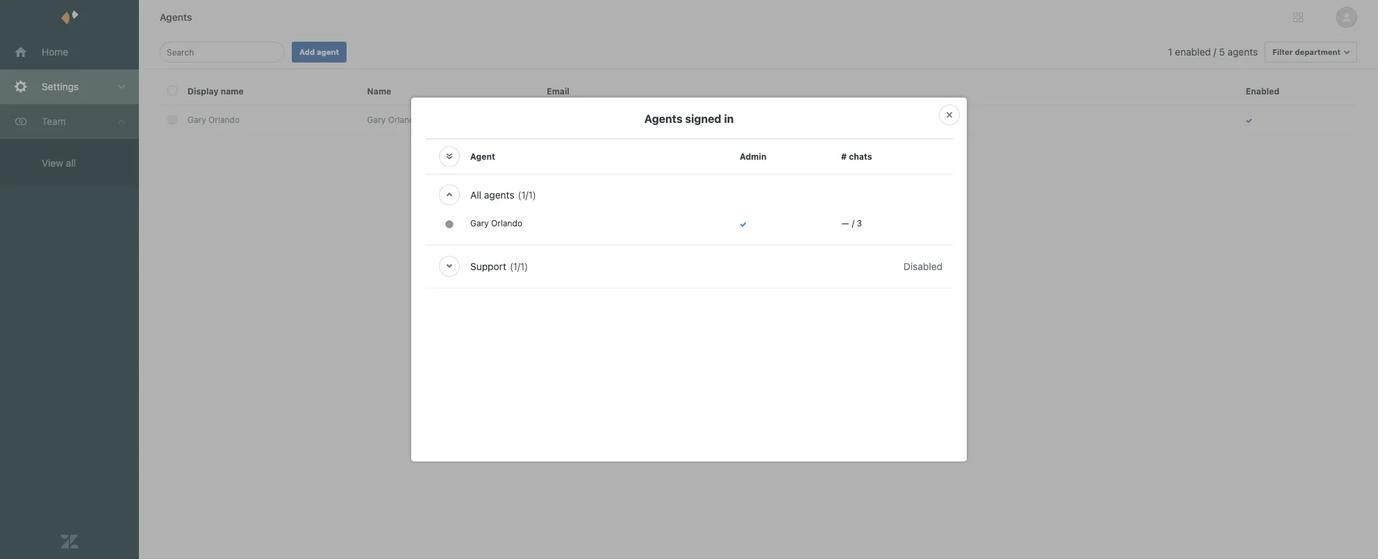 Task type: vqa. For each thing, say whether or not it's contained in the screenshot.
THE SKILLS element
no



Task type: describe. For each thing, give the bounding box(es) containing it.
agents signed in
[[645, 112, 734, 125]]

1 horizontal spatial gary
[[367, 115, 386, 124]]

email
[[547, 86, 570, 96]]

5
[[1220, 46, 1226, 58]]

#
[[842, 152, 847, 162]]

all
[[471, 189, 482, 201]]

team
[[42, 116, 66, 127]]

chats
[[849, 152, 873, 162]]

filter department button
[[1266, 42, 1358, 63]]

enabled
[[1247, 86, 1280, 96]]

― / 3
[[842, 219, 862, 228]]

home
[[42, 46, 68, 58]]

1 enabled / 5 agents
[[1169, 46, 1259, 58]]

gary for gary orlando
[[188, 115, 206, 124]]

0 vertical spatial agents
[[1228, 46, 1259, 58]]

support ( 1/1 )
[[471, 261, 528, 272]]

1 vertical spatial )
[[525, 261, 528, 272]]

1 horizontal spatial /
[[1214, 46, 1217, 58]]

gary for ― / 3
[[471, 219, 489, 228]]

1 vertical spatial /
[[852, 219, 855, 228]]

disabled
[[904, 261, 943, 272]]

all
[[66, 157, 76, 169]]

admin
[[740, 152, 767, 162]]

filter
[[1273, 48, 1294, 57]]

add agent button
[[292, 42, 347, 63]]

orlandogary85@gmail.com
[[547, 115, 653, 124]]

view all
[[42, 157, 76, 169]]

display name
[[188, 86, 244, 96]]

0 vertical spatial 1/1
[[522, 189, 533, 201]]



Task type: locate. For each thing, give the bounding box(es) containing it.
name
[[221, 86, 244, 96]]

gary down all
[[471, 219, 489, 228]]

agents up search text field
[[160, 11, 192, 23]]

gary orlando down the name
[[367, 115, 420, 124]]

agents right all
[[484, 189, 515, 201]]

―
[[842, 219, 850, 228]]

enabled
[[1176, 46, 1212, 58]]

3
[[857, 219, 862, 228]]

0 horizontal spatial (
[[510, 261, 514, 272]]

0 vertical spatial )
[[533, 189, 536, 201]]

1 horizontal spatial )
[[533, 189, 536, 201]]

0 horizontal spatial agents
[[160, 11, 192, 23]]

●
[[445, 218, 454, 230]]

(
[[518, 189, 522, 201], [510, 261, 514, 272]]

settings
[[42, 81, 79, 92]]

1 vertical spatial agents
[[645, 112, 683, 125]]

orlando for ―
[[491, 219, 523, 228]]

view
[[42, 157, 63, 169]]

0 horizontal spatial /
[[852, 219, 855, 228]]

1 horizontal spatial (
[[518, 189, 522, 201]]

1 vertical spatial 1/1
[[514, 261, 525, 272]]

1
[[1169, 46, 1173, 58]]

)
[[533, 189, 536, 201], [525, 261, 528, 272]]

department
[[1296, 48, 1341, 57]]

agents for agents
[[160, 11, 192, 23]]

0 horizontal spatial gary orlando
[[188, 115, 240, 124]]

filter department
[[1273, 48, 1341, 57]]

2 horizontal spatial gary
[[471, 219, 489, 228]]

1 horizontal spatial orlando
[[388, 115, 420, 124]]

add
[[300, 48, 315, 57]]

( right all
[[518, 189, 522, 201]]

gary orlando down all agents ( 1/1 ) on the top left
[[471, 219, 523, 228]]

support
[[471, 261, 507, 272]]

gary orlando for gary orlando
[[188, 115, 240, 124]]

2 horizontal spatial gary orlando
[[471, 219, 523, 228]]

/ left the 3
[[852, 219, 855, 228]]

1/1 right all
[[522, 189, 533, 201]]

1 horizontal spatial agents
[[1228, 46, 1259, 58]]

gary down the name
[[367, 115, 386, 124]]

gary
[[188, 115, 206, 124], [367, 115, 386, 124], [471, 219, 489, 228]]

1 vertical spatial agents
[[484, 189, 515, 201]]

1 horizontal spatial agents
[[645, 112, 683, 125]]

in
[[724, 112, 734, 125]]

# chats
[[842, 152, 873, 162]]

0 vertical spatial /
[[1214, 46, 1217, 58]]

0 vertical spatial (
[[518, 189, 522, 201]]

2 horizontal spatial orlando
[[491, 219, 523, 228]]

0 horizontal spatial orlando
[[209, 115, 240, 124]]

agents right 5
[[1228, 46, 1259, 58]]

name
[[367, 86, 391, 96]]

) right support
[[525, 261, 528, 272]]

Search text field
[[167, 44, 274, 60]]

1/1
[[522, 189, 533, 201], [514, 261, 525, 272]]

orlando down name
[[209, 115, 240, 124]]

orlando down the name
[[388, 115, 420, 124]]

agents left signed
[[645, 112, 683, 125]]

gary orlando for ― / 3
[[471, 219, 523, 228]]

1 vertical spatial (
[[510, 261, 514, 272]]

) right all
[[533, 189, 536, 201]]

orlando
[[209, 115, 240, 124], [388, 115, 420, 124], [491, 219, 523, 228]]

gary down display
[[188, 115, 206, 124]]

/
[[1214, 46, 1217, 58], [852, 219, 855, 228]]

0 horizontal spatial gary
[[188, 115, 206, 124]]

( right support
[[510, 261, 514, 272]]

/ left 5
[[1214, 46, 1217, 58]]

1 horizontal spatial gary orlando
[[367, 115, 420, 124]]

all agents ( 1/1 )
[[471, 189, 536, 201]]

agents
[[160, 11, 192, 23], [645, 112, 683, 125]]

0 vertical spatial agents
[[160, 11, 192, 23]]

agent
[[317, 48, 339, 57]]

display
[[188, 86, 219, 96]]

gary orlando down 'display name'
[[188, 115, 240, 124]]

0 horizontal spatial )
[[525, 261, 528, 272]]

gary orlando
[[188, 115, 240, 124], [367, 115, 420, 124], [471, 219, 523, 228]]

zendesk products image
[[1294, 13, 1304, 22]]

0 horizontal spatial agents
[[484, 189, 515, 201]]

agent
[[471, 152, 495, 162]]

orlando down all agents ( 1/1 ) on the top left
[[491, 219, 523, 228]]

add agent
[[300, 48, 339, 57]]

agents for agents signed in
[[645, 112, 683, 125]]

orlando for gary
[[209, 115, 240, 124]]

signed
[[686, 112, 722, 125]]

1/1 right support
[[514, 261, 525, 272]]

agents
[[1228, 46, 1259, 58], [484, 189, 515, 201]]



